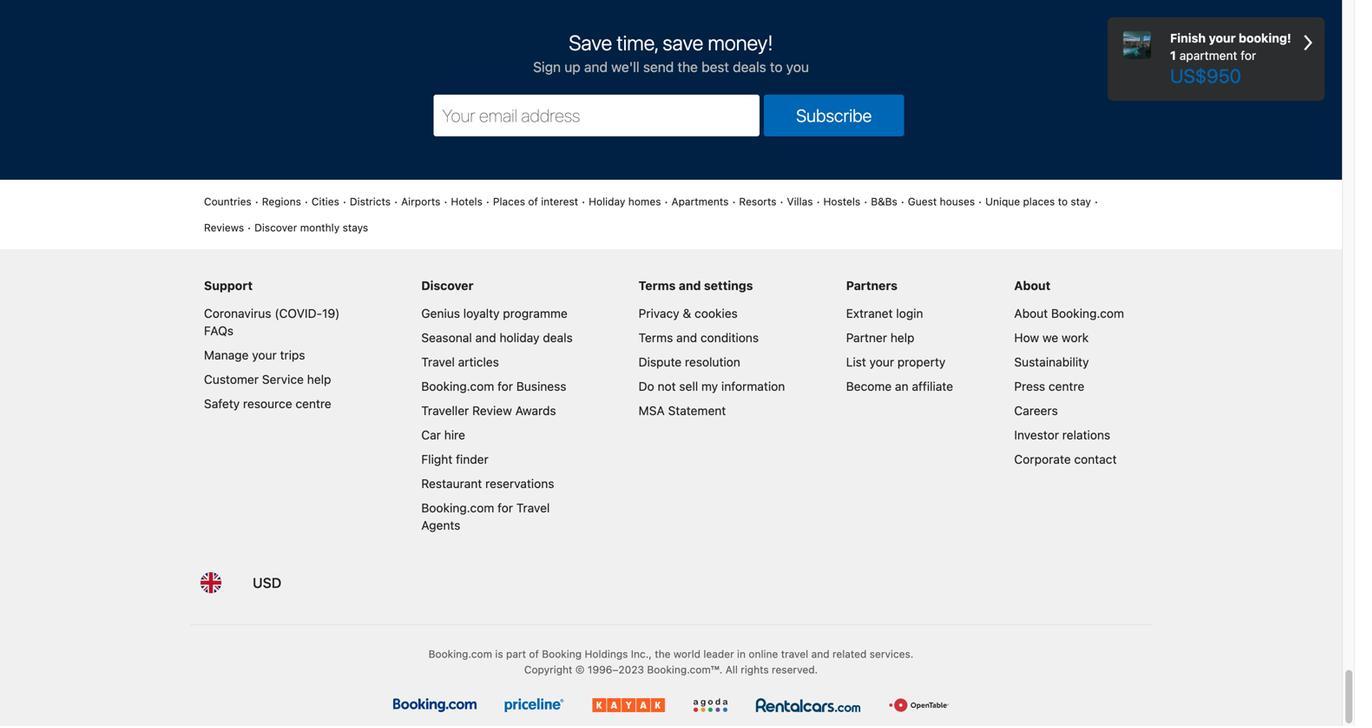 Task type: vqa. For each thing, say whether or not it's contained in the screenshot.
Countries LINK
yes



Task type: locate. For each thing, give the bounding box(es) containing it.
countries
[[204, 196, 252, 208]]

booking
[[542, 648, 582, 660]]

hostels
[[824, 196, 861, 208]]

related
[[833, 648, 867, 660]]

travel
[[781, 648, 809, 660]]

0 vertical spatial for
[[1241, 48, 1257, 63]]

seasonal and holiday deals link
[[422, 331, 573, 345]]

1 vertical spatial about
[[1015, 306, 1048, 321]]

an
[[895, 379, 909, 394]]

list
[[847, 355, 867, 369]]

up
[[565, 59, 581, 75]]

for down booking!
[[1241, 48, 1257, 63]]

and up privacy & cookies link
[[679, 278, 701, 293]]

about for about
[[1015, 278, 1051, 293]]

conditions
[[701, 331, 759, 345]]

awards
[[516, 404, 556, 418]]

1 vertical spatial for
[[498, 379, 513, 394]]

about
[[1015, 278, 1051, 293], [1015, 306, 1048, 321]]

coronavirus
[[204, 306, 271, 321]]

booking.com inside "booking.com for travel agents"
[[422, 501, 494, 515]]

cookies
[[695, 306, 738, 321]]

places of interest link
[[493, 194, 579, 209]]

rentalcars image
[[756, 698, 861, 712], [756, 698, 861, 712]]

1 terms from the top
[[639, 278, 676, 293]]

agoda image
[[693, 698, 728, 712], [693, 698, 728, 712]]

the
[[678, 59, 698, 75], [655, 648, 671, 660]]

1 vertical spatial the
[[655, 648, 671, 660]]

privacy & cookies link
[[639, 306, 738, 321]]

subscribe button
[[764, 95, 905, 136]]

discover down regions
[[255, 222, 297, 234]]

0 horizontal spatial help
[[307, 372, 331, 387]]

send
[[643, 59, 674, 75]]

your up apartment
[[1209, 31, 1236, 45]]

1 horizontal spatial centre
[[1049, 379, 1085, 394]]

sign
[[533, 59, 561, 75]]

is
[[495, 648, 503, 660]]

1 about from the top
[[1015, 278, 1051, 293]]

for inside the finish your booking! 1 apartment for us$950
[[1241, 48, 1257, 63]]

deals
[[733, 59, 767, 75], [543, 331, 573, 345]]

save
[[569, 30, 612, 55]]

booking.com down travel articles link
[[422, 379, 494, 394]]

0 vertical spatial help
[[891, 331, 915, 345]]

restaurant reservations
[[422, 476, 555, 491]]

your for finish your booking! 1 apartment for us$950
[[1209, 31, 1236, 45]]

0 horizontal spatial deals
[[543, 331, 573, 345]]

you
[[787, 59, 809, 75]]

dispute resolution link
[[639, 355, 741, 369]]

booking.com left is
[[429, 648, 493, 660]]

0 horizontal spatial your
[[252, 348, 277, 362]]

1 vertical spatial to
[[1058, 196, 1068, 208]]

of right the places
[[528, 196, 538, 208]]

customer service help link
[[204, 372, 331, 387]]

about up about booking.com
[[1015, 278, 1051, 293]]

help up list your property
[[891, 331, 915, 345]]

terms for terms and conditions
[[639, 331, 673, 345]]

coronavirus (covid-19) faqs link
[[204, 306, 340, 338]]

0 vertical spatial the
[[678, 59, 698, 75]]

hotels
[[451, 196, 483, 208]]

and right "travel"
[[812, 648, 830, 660]]

holiday
[[589, 196, 626, 208]]

information
[[722, 379, 785, 394]]

your up customer service help link
[[252, 348, 277, 362]]

0 vertical spatial about
[[1015, 278, 1051, 293]]

resolution
[[685, 355, 741, 369]]

1 vertical spatial terms
[[639, 331, 673, 345]]

1 horizontal spatial discover
[[422, 278, 474, 293]]

in
[[737, 648, 746, 660]]

for for business
[[498, 379, 513, 394]]

travel down 'seasonal'
[[422, 355, 455, 369]]

my
[[702, 379, 718, 394]]

centre down service on the bottom of the page
[[296, 397, 332, 411]]

0 horizontal spatial centre
[[296, 397, 332, 411]]

and down loyalty
[[476, 331, 496, 345]]

corporate contact
[[1015, 452, 1117, 467]]

time,
[[617, 30, 658, 55]]

genius
[[422, 306, 460, 321]]

discover for discover
[[422, 278, 474, 293]]

traveller review awards
[[422, 404, 556, 418]]

centre down the sustainability
[[1049, 379, 1085, 394]]

0 vertical spatial terms
[[639, 278, 676, 293]]

deals down 'programme'
[[543, 331, 573, 345]]

booking.com for business
[[422, 379, 567, 394]]

articles
[[458, 355, 499, 369]]

support
[[204, 278, 253, 293]]

booking.com up 'agents'
[[422, 501, 494, 515]]

unique
[[986, 196, 1021, 208]]

for down reservations
[[498, 501, 513, 515]]

0 horizontal spatial the
[[655, 648, 671, 660]]

1 horizontal spatial to
[[1058, 196, 1068, 208]]

airports link
[[401, 194, 441, 209]]

1 horizontal spatial travel
[[517, 501, 550, 515]]

booking.com inside booking.com is part of booking holdings inc., the world leader in online travel and related services. copyright © 1996–2023 booking.com™. all rights reserved.
[[429, 648, 493, 660]]

the right the inc.,
[[655, 648, 671, 660]]

cities
[[312, 196, 340, 208]]

discover up genius
[[422, 278, 474, 293]]

0 vertical spatial to
[[770, 59, 783, 75]]

about up how
[[1015, 306, 1048, 321]]

2 about from the top
[[1015, 306, 1048, 321]]

for
[[1241, 48, 1257, 63], [498, 379, 513, 394], [498, 501, 513, 515]]

&
[[683, 306, 692, 321]]

of right 'part'
[[529, 648, 539, 660]]

0 vertical spatial centre
[[1049, 379, 1085, 394]]

booking.com for booking.com is part of booking holdings inc., the world leader in online travel and related services. copyright © 1996–2023 booking.com™. all rights reserved.
[[429, 648, 493, 660]]

travel
[[422, 355, 455, 369], [517, 501, 550, 515]]

discover for discover monthly stays
[[255, 222, 297, 234]]

1 horizontal spatial the
[[678, 59, 698, 75]]

about booking.com
[[1015, 306, 1125, 321]]

deals down money!
[[733, 59, 767, 75]]

places
[[493, 196, 525, 208]]

we'll
[[612, 59, 640, 75]]

1 horizontal spatial your
[[870, 355, 895, 369]]

flight
[[422, 452, 453, 467]]

the inside booking.com is part of booking holdings inc., the world leader in online travel and related services. copyright © 1996–2023 booking.com™. all rights reserved.
[[655, 648, 671, 660]]

deals inside save time, save money! sign up and we'll send the best deals to you
[[733, 59, 767, 75]]

your down partner help
[[870, 355, 895, 369]]

and right "up"
[[584, 59, 608, 75]]

stay
[[1071, 196, 1092, 208]]

countries link
[[204, 194, 252, 209]]

usd button
[[242, 562, 292, 604]]

2 horizontal spatial your
[[1209, 31, 1236, 45]]

kayak image
[[592, 698, 665, 712], [592, 698, 665, 712]]

0 vertical spatial discover
[[255, 222, 297, 234]]

car
[[422, 428, 441, 442]]

the down save
[[678, 59, 698, 75]]

interest
[[541, 196, 579, 208]]

resource
[[243, 397, 292, 411]]

travel down reservations
[[517, 501, 550, 515]]

1 horizontal spatial deals
[[733, 59, 767, 75]]

0 vertical spatial travel
[[422, 355, 455, 369]]

for up review
[[498, 379, 513, 394]]

terms up privacy on the top
[[639, 278, 676, 293]]

to left stay
[[1058, 196, 1068, 208]]

for inside "booking.com for travel agents"
[[498, 501, 513, 515]]

traveller review awards link
[[422, 404, 556, 418]]

2 terms from the top
[[639, 331, 673, 345]]

0 horizontal spatial to
[[770, 59, 783, 75]]

extranet login link
[[847, 306, 924, 321]]

holiday homes
[[589, 196, 661, 208]]

corporate
[[1015, 452, 1071, 467]]

terms down privacy on the top
[[639, 331, 673, 345]]

and down &
[[677, 331, 698, 345]]

booking.com™.
[[647, 664, 723, 676]]

dispute resolution
[[639, 355, 741, 369]]

booking.com is part of booking holdings inc., the world leader in online travel and related services. copyright © 1996–2023 booking.com™. all rights reserved.
[[429, 648, 914, 676]]

and for seasonal and holiday deals
[[476, 331, 496, 345]]

usd
[[253, 575, 282, 591]]

terms
[[639, 278, 676, 293], [639, 331, 673, 345]]

the inside save time, save money! sign up and we'll send the best deals to you
[[678, 59, 698, 75]]

2 vertical spatial for
[[498, 501, 513, 515]]

1
[[1171, 48, 1177, 63]]

1 vertical spatial of
[[529, 648, 539, 660]]

customer
[[204, 372, 259, 387]]

safety
[[204, 397, 240, 411]]

booking.com image
[[393, 698, 477, 712], [393, 698, 477, 712]]

apartments link
[[672, 194, 729, 209]]

press centre link
[[1015, 379, 1085, 394]]

terms for terms and settings
[[639, 278, 676, 293]]

coronavirus (covid-19) faqs
[[204, 306, 340, 338]]

travel inside "booking.com for travel agents"
[[517, 501, 550, 515]]

to left you
[[770, 59, 783, 75]]

1 vertical spatial travel
[[517, 501, 550, 515]]

0 horizontal spatial discover
[[255, 222, 297, 234]]

hire
[[444, 428, 465, 442]]

help right service on the bottom of the page
[[307, 372, 331, 387]]

to inside save time, save money! sign up and we'll send the best deals to you
[[770, 59, 783, 75]]

1 vertical spatial discover
[[422, 278, 474, 293]]

0 horizontal spatial travel
[[422, 355, 455, 369]]

0 vertical spatial deals
[[733, 59, 767, 75]]

0 vertical spatial of
[[528, 196, 538, 208]]

your inside the finish your booking! 1 apartment for us$950
[[1209, 31, 1236, 45]]

opentable image
[[889, 698, 949, 712], [889, 698, 949, 712]]

of inside booking.com is part of booking holdings inc., the world leader in online travel and related services. copyright © 1996–2023 booking.com™. all rights reserved.
[[529, 648, 539, 660]]

priceline.com image
[[505, 698, 564, 712], [505, 698, 564, 712]]



Task type: describe. For each thing, give the bounding box(es) containing it.
save time, save money! sign up and we'll send the best deals to you
[[533, 30, 809, 75]]

Your email address email field
[[434, 95, 760, 136]]

rightchevron image
[[1305, 30, 1313, 56]]

sell
[[680, 379, 698, 394]]

finish
[[1171, 31, 1206, 45]]

do
[[639, 379, 655, 394]]

careers
[[1015, 404, 1058, 418]]

traveller
[[422, 404, 469, 418]]

apartment
[[1180, 48, 1238, 63]]

not
[[658, 379, 676, 394]]

services.
[[870, 648, 914, 660]]

dispute
[[639, 355, 682, 369]]

login
[[897, 306, 924, 321]]

guest
[[908, 196, 937, 208]]

affiliate
[[912, 379, 954, 394]]

about booking.com link
[[1015, 306, 1125, 321]]

1 vertical spatial centre
[[296, 397, 332, 411]]

genius loyalty programme
[[422, 306, 568, 321]]

service
[[262, 372, 304, 387]]

statement
[[668, 404, 726, 418]]

programme
[[503, 306, 568, 321]]

privacy
[[639, 306, 680, 321]]

holdings
[[585, 648, 628, 660]]

msa statement
[[639, 404, 726, 418]]

privacy & cookies
[[639, 306, 738, 321]]

how we work link
[[1015, 331, 1089, 345]]

cities link
[[312, 194, 340, 209]]

your for list your property
[[870, 355, 895, 369]]

become an affiliate
[[847, 379, 954, 394]]

reserved.
[[772, 664, 818, 676]]

save
[[663, 30, 704, 55]]

and for terms and settings
[[679, 278, 701, 293]]

districts link
[[350, 194, 391, 209]]

sustainability
[[1015, 355, 1090, 369]]

and inside booking.com is part of booking holdings inc., the world leader in online travel and related services. copyright © 1996–2023 booking.com™. all rights reserved.
[[812, 648, 830, 660]]

©
[[576, 664, 585, 676]]

manage your trips
[[204, 348, 305, 362]]

your for manage your trips
[[252, 348, 277, 362]]

investor
[[1015, 428, 1060, 442]]

how we work
[[1015, 331, 1089, 345]]

safety resource centre
[[204, 397, 332, 411]]

1 horizontal spatial help
[[891, 331, 915, 345]]

partner help link
[[847, 331, 915, 345]]

msa
[[639, 404, 665, 418]]

monthly
[[300, 222, 340, 234]]

car hire link
[[422, 428, 465, 442]]

list your property link
[[847, 355, 946, 369]]

booking.com for booking.com for business
[[422, 379, 494, 394]]

for for travel
[[498, 501, 513, 515]]

seasonal and holiday deals
[[422, 331, 573, 345]]

hotels link
[[451, 194, 483, 209]]

settings
[[704, 278, 753, 293]]

partner help
[[847, 331, 915, 345]]

part
[[506, 648, 526, 660]]

villas
[[787, 196, 813, 208]]

resorts link
[[739, 194, 777, 209]]

do not sell my information link
[[639, 379, 785, 394]]

copyright
[[524, 664, 573, 676]]

genius loyalty programme link
[[422, 306, 568, 321]]

manage
[[204, 348, 249, 362]]

msa statement link
[[639, 404, 726, 418]]

finish your booking! 1 apartment for us$950
[[1171, 31, 1292, 87]]

sustainability link
[[1015, 355, 1090, 369]]

relations
[[1063, 428, 1111, 442]]

we
[[1043, 331, 1059, 345]]

manage your trips link
[[204, 348, 305, 362]]

flight finder link
[[422, 452, 489, 467]]

and for terms and conditions
[[677, 331, 698, 345]]

1 vertical spatial deals
[[543, 331, 573, 345]]

customer service help
[[204, 372, 331, 387]]

booking.com up work
[[1052, 306, 1125, 321]]

press centre
[[1015, 379, 1085, 394]]

terms and conditions link
[[639, 331, 759, 345]]

and inside save time, save money! sign up and we'll send the best deals to you
[[584, 59, 608, 75]]

booking.com for business link
[[422, 379, 567, 394]]

money!
[[708, 30, 774, 55]]

reservations
[[486, 476, 555, 491]]

booking.com for booking.com for travel agents
[[422, 501, 494, 515]]

1 vertical spatial help
[[307, 372, 331, 387]]

hostels link
[[824, 194, 861, 209]]

become
[[847, 379, 892, 394]]

about for about booking.com
[[1015, 306, 1048, 321]]

investor relations
[[1015, 428, 1111, 442]]

car hire
[[422, 428, 465, 442]]

finder
[[456, 452, 489, 467]]

restaurant reservations link
[[422, 476, 555, 491]]

holiday homes link
[[589, 194, 661, 209]]

guest houses link
[[908, 194, 975, 209]]

19)
[[322, 306, 340, 321]]

unique places to stay
[[986, 196, 1092, 208]]

districts
[[350, 196, 391, 208]]

become an affiliate link
[[847, 379, 954, 394]]

homes
[[629, 196, 661, 208]]

reviews
[[204, 222, 244, 234]]

careers link
[[1015, 404, 1058, 418]]

booking.com for travel agents
[[422, 501, 550, 533]]

us$950
[[1171, 64, 1242, 87]]



